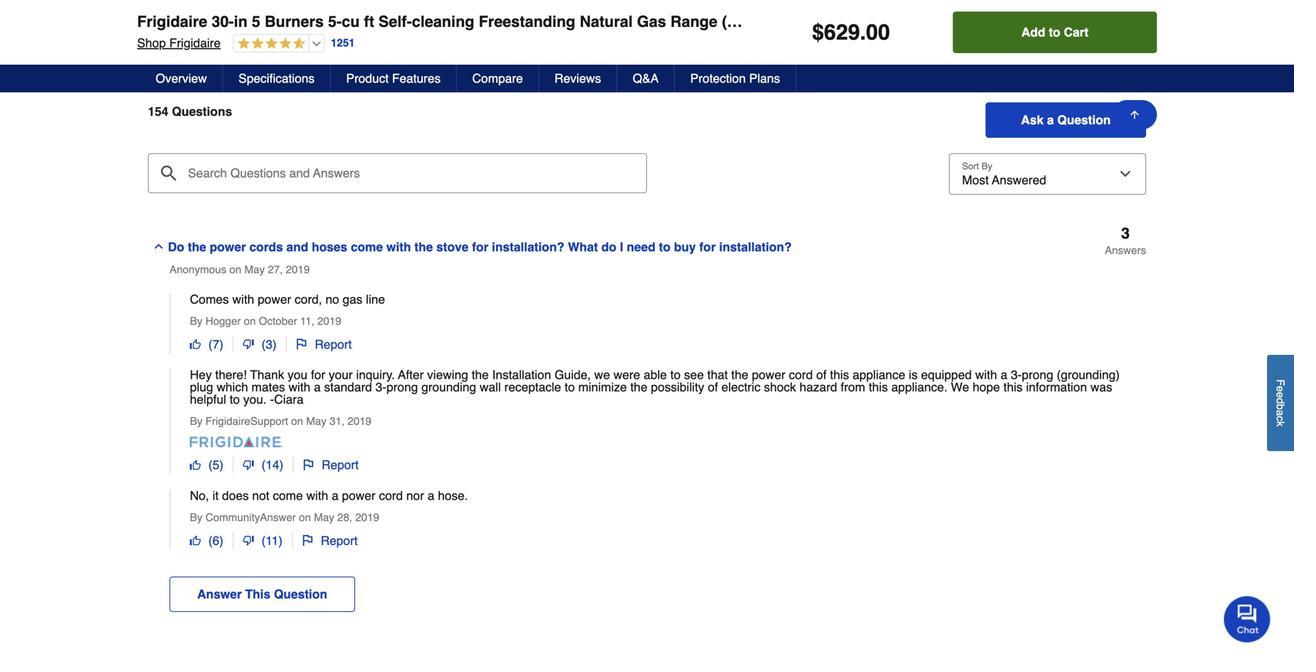 Task type: vqa. For each thing, say whether or not it's contained in the screenshot.
the above,
no



Task type: describe. For each thing, give the bounding box(es) containing it.
the right do
[[188, 240, 206, 254]]

burners
[[265, 13, 324, 30]]

there!
[[215, 368, 247, 382]]

from
[[841, 380, 866, 395]]

by communityanswer on may 28, 2019
[[190, 512, 379, 524]]

information
[[1027, 380, 1088, 395]]

october
[[259, 315, 297, 327]]

cords
[[250, 240, 283, 254]]

c
[[1275, 416, 1287, 422]]

power inside communityanswer's answer on may 28, 2019 "element"
[[342, 489, 376, 503]]

electric
[[722, 380, 761, 395]]

0 vertical spatial frigidaire
[[137, 13, 207, 30]]

come inside button
[[351, 240, 383, 254]]

154
[[148, 104, 169, 119]]

specifications button
[[223, 65, 331, 92]]

in
[[234, 13, 248, 30]]

f e e d b a c k button
[[1268, 355, 1295, 452]]

629
[[824, 20, 860, 45]]

report button for gas
[[287, 337, 361, 352]]

hope
[[973, 380, 1001, 395]]

report for with
[[321, 534, 358, 548]]

was
[[1091, 380, 1113, 395]]

anonymous's question on may 27, 2019 element
[[148, 225, 1147, 653]]

cord inside hey there! thank you for your inquiry. after viewing the installation guide, we were able to see that the power cord of this appliance is equipped with a 3-prong (grounding) plug which mates with a standard 3-prong grounding wall receptacle to minimize the possibility of electric shock hazard from this appliance. we hope this information was helpful to you. -ciara
[[789, 368, 813, 382]]

viewing
[[427, 368, 468, 382]]

protection plans
[[691, 71, 780, 86]]

specifications
[[239, 71, 315, 86]]

self-
[[379, 13, 412, 30]]

power inside button
[[210, 240, 246, 254]]

that
[[708, 368, 728, 382]]

after
[[398, 368, 424, 382]]

with inside button
[[387, 240, 411, 254]]

30-
[[212, 13, 234, 30]]

add to cart
[[1022, 25, 1089, 39]]

power inside hey there! thank you for your inquiry. after viewing the installation guide, we were able to see that the power cord of this appliance is equipped with a 3-prong (grounding) plug which mates with a standard 3-prong grounding wall receptacle to minimize the possibility of electric shock hazard from this appliance. we hope this information was helpful to you. -ciara
[[752, 368, 786, 382]]

with right -
[[289, 380, 311, 395]]

features
[[392, 71, 441, 86]]

) for ( 7 )
[[219, 337, 224, 352]]

need
[[627, 240, 656, 254]]

comes
[[190, 292, 229, 307]]

by for no, it does not come with a power cord nor a hose.
[[190, 512, 203, 524]]

the right that
[[732, 368, 749, 382]]

28,
[[337, 512, 352, 524]]

a up the 28,
[[332, 489, 339, 503]]

shop frigidaire
[[137, 36, 221, 50]]

d
[[1275, 398, 1287, 404]]

communityanswer's answer on may 28, 2019 element
[[170, 489, 1147, 550]]

the right "minimize"
[[631, 380, 648, 395]]

q&a button
[[618, 65, 675, 92]]

3 inside '3 answers'
[[1122, 225, 1130, 242]]

range
[[671, 13, 718, 30]]

a right nor
[[428, 489, 435, 503]]

to left see
[[671, 368, 681, 382]]

power inside hogger's answer on october 11, 2019 element
[[258, 292, 291, 307]]

a
[[294, 28, 307, 50]]

to left "minimize"
[[565, 380, 575, 395]]

) for ( 14 )
[[280, 458, 284, 472]]

is
[[909, 368, 918, 382]]

2019 for with
[[355, 512, 379, 524]]

f
[[1275, 380, 1287, 386]]

do
[[602, 240, 617, 254]]

7
[[213, 337, 219, 352]]

chat invite button image
[[1225, 596, 1272, 643]]

helpful
[[190, 393, 226, 407]]

2019 for your
[[348, 415, 372, 428]]

community q & a button
[[133, 15, 1162, 64]]

( for 7
[[208, 337, 213, 352]]

plug
[[190, 380, 213, 395]]

question inside button
[[274, 588, 327, 602]]

compare
[[473, 71, 523, 86]]

questions
[[172, 104, 232, 119]]

-
[[270, 393, 274, 407]]

product features button
[[331, 65, 457, 92]]

5-
[[328, 13, 342, 30]]

frigidairesupport's answer on may 31, 2019 element
[[170, 368, 1147, 475]]

report button inside frigidairesupport's answer on may 31, 2019 element
[[294, 457, 368, 473]]

5 inside frigidairesupport's answer on may 31, 2019 element
[[213, 458, 219, 472]]

on right "anonymous"
[[230, 263, 242, 276]]

( for 5
[[208, 458, 213, 472]]

report for gas
[[315, 337, 352, 352]]

receptacle
[[505, 380, 561, 395]]

to inside do the power cords and hoses come with the stove for installation?  what do i need to buy for installation? button
[[659, 240, 671, 254]]

q&a
[[633, 71, 659, 86]]

$
[[812, 20, 824, 45]]

and
[[287, 240, 308, 254]]

which
[[217, 380, 248, 395]]

0 horizontal spatial 3-
[[376, 380, 387, 395]]

( for 3
[[262, 337, 266, 352]]

stainless
[[773, 13, 840, 30]]

Search Questions and Answers text field
[[148, 153, 647, 193]]

thumb down image for ( 3 )
[[243, 339, 254, 350]]

4.6 stars image
[[234, 37, 306, 51]]

you.
[[243, 393, 267, 407]]

2 e from the top
[[1275, 392, 1287, 398]]

do the power cords and hoses come with the stove for installation?  what do i need to buy for installation? button
[[148, 226, 947, 257]]

( 3 )
[[262, 337, 277, 352]]

$ 629 . 00
[[812, 20, 890, 45]]

hoses
[[312, 240, 348, 254]]

overview button
[[140, 65, 223, 92]]

&
[[276, 28, 289, 50]]

stove
[[437, 240, 469, 254]]

1 horizontal spatial prong
[[1022, 368, 1054, 382]]

6
[[213, 534, 219, 548]]

1 vertical spatial frigidaire
[[169, 36, 221, 50]]

were
[[614, 368, 641, 382]]

compare button
[[457, 65, 539, 92]]

( for 6
[[208, 534, 213, 548]]

for inside hey there! thank you for your inquiry. after viewing the installation guide, we were able to see that the power cord of this appliance is equipped with a 3-prong (grounding) plug which mates with a standard 3-prong grounding wall receptacle to minimize the possibility of electric shock hazard from this appliance. we hope this information was helpful to you. -ciara
[[311, 368, 325, 382]]

) for ( 6 )
[[219, 534, 224, 548]]

product features
[[346, 71, 441, 86]]

a inside 154 questions ask a question
[[1048, 113, 1054, 127]]

the left stove
[[415, 240, 433, 254]]

a right you
[[314, 380, 321, 395]]

1 horizontal spatial 3-
[[1011, 368, 1022, 382]]

freestanding
[[479, 13, 576, 30]]

by for comes with power cord, no gas line
[[190, 315, 203, 327]]

able
[[644, 368, 667, 382]]

1 e from the top
[[1275, 386, 1287, 392]]

by for hey there! thank you for your inquiry. after viewing the installation guide, we were able to see that the power cord of this appliance is equipped with a 3-prong (grounding) plug which mates with a standard 3-prong grounding wall receptacle to minimize the possibility of electric shock hazard from this appliance. we hope this information was helpful to you. -ciara
[[190, 415, 203, 428]]

the right viewing
[[472, 368, 489, 382]]

154 questions ask a question
[[148, 104, 1111, 127]]

answers
[[1105, 244, 1147, 257]]

31,
[[330, 415, 345, 428]]

question inside 154 questions ask a question
[[1058, 113, 1111, 127]]

1 horizontal spatial this
[[869, 380, 888, 395]]

11
[[266, 534, 279, 548]]

( for 11
[[262, 534, 266, 548]]

thumb down image for ( 11 )
[[243, 536, 254, 546]]

reviews button
[[539, 65, 618, 92]]

nor
[[407, 489, 424, 503]]



Task type: locate. For each thing, give the bounding box(es) containing it.
no, it does not come with a power cord nor a hose.
[[190, 489, 468, 503]]

on down ciara
[[291, 415, 303, 428]]

by down comes
[[190, 315, 203, 327]]

flag image right ( 14 )
[[303, 460, 314, 471]]

0 vertical spatial report
[[315, 337, 352, 352]]

2019 right 31,
[[348, 415, 372, 428]]

no,
[[190, 489, 209, 503]]

) for ( 5 )
[[219, 458, 224, 472]]

hogger's answer on october 11, 2019 element
[[170, 292, 1147, 354]]

3 thumb down image from the top
[[243, 536, 254, 546]]

line
[[366, 292, 385, 307]]

come up by communityanswer on may 28, 2019
[[273, 489, 303, 503]]

report
[[315, 337, 352, 352], [322, 458, 359, 472], [321, 534, 358, 548]]

installation? right buy
[[720, 240, 792, 254]]

this left appliance
[[830, 368, 850, 382]]

5
[[252, 13, 261, 30], [213, 458, 219, 472]]

thumb down image for ( 14 )
[[243, 460, 254, 471]]

may for not
[[314, 512, 335, 524]]

0 horizontal spatial prong
[[387, 380, 418, 395]]

communityanswer
[[206, 512, 296, 524]]

no
[[326, 292, 339, 307]]

2 vertical spatial thumb down image
[[243, 536, 254, 546]]

installation? left what
[[492, 240, 565, 254]]

1 vertical spatial by
[[190, 415, 203, 428]]

1251
[[331, 37, 355, 49]]

00
[[866, 20, 890, 45]]

report button inside communityanswer's answer on may 28, 2019 "element"
[[293, 533, 367, 549]]

question
[[1058, 113, 1111, 127], [274, 588, 327, 602]]

may left the 28,
[[314, 512, 335, 524]]

by inside communityanswer's answer on may 28, 2019 "element"
[[190, 512, 203, 524]]

hazard
[[800, 380, 838, 395]]

by
[[190, 315, 203, 327], [190, 415, 203, 428], [190, 512, 203, 524]]

by down helpful
[[190, 415, 203, 428]]

1 horizontal spatial 5
[[252, 13, 261, 30]]

cord left nor
[[379, 489, 403, 503]]

answer
[[197, 588, 242, 602]]

thumb down image
[[243, 339, 254, 350], [243, 460, 254, 471], [243, 536, 254, 546]]

) for ( 11 )
[[279, 534, 283, 548]]

the
[[188, 240, 206, 254], [415, 240, 433, 254], [472, 368, 489, 382], [732, 368, 749, 382], [631, 380, 648, 395]]

what
[[568, 240, 598, 254]]

1 vertical spatial report button
[[294, 457, 368, 473]]

may for you
[[306, 415, 327, 428]]

this right from
[[869, 380, 888, 395]]

of left from
[[817, 368, 827, 382]]

) down by frigidairesupport on may 31, 2019
[[280, 458, 284, 472]]

to inside add to cart button
[[1049, 25, 1061, 39]]

frigidairesupport image
[[190, 437, 282, 448]]

thumb up image left ( 5 )
[[190, 460, 201, 471]]

a
[[1048, 113, 1054, 127], [1001, 368, 1008, 382], [314, 380, 321, 395], [1275, 410, 1287, 416], [332, 489, 339, 503], [428, 489, 435, 503]]

thumb up image
[[190, 339, 201, 350], [190, 460, 201, 471], [190, 536, 201, 546]]

1 by from the top
[[190, 315, 203, 327]]

5 right in
[[252, 13, 261, 30]]

by down no,
[[190, 512, 203, 524]]

2019 for gas
[[318, 315, 342, 327]]

3 by from the top
[[190, 512, 203, 524]]

3 up answers
[[1122, 225, 1130, 242]]

hogger
[[206, 315, 241, 327]]

( up no,
[[208, 458, 213, 472]]

overview
[[156, 71, 207, 86]]

1 vertical spatial cord
[[379, 489, 403, 503]]

add
[[1022, 25, 1046, 39]]

) down frigidairesupport image
[[219, 458, 224, 472]]

1 vertical spatial thumb down image
[[243, 460, 254, 471]]

1 horizontal spatial come
[[351, 240, 383, 254]]

possibility
[[651, 380, 705, 395]]

2 installation? from the left
[[720, 240, 792, 254]]

(grounding)
[[1057, 368, 1120, 382]]

2 horizontal spatial this
[[1004, 380, 1023, 395]]

by inside frigidairesupport's answer on may 31, 2019 element
[[190, 415, 203, 428]]

thumb up image left ( 7 )
[[190, 339, 201, 350]]

2 vertical spatial report button
[[293, 533, 367, 549]]

0 horizontal spatial cord
[[379, 489, 403, 503]]

3 thumb up image from the top
[[190, 536, 201, 546]]

flag image
[[303, 460, 314, 471], [302, 536, 313, 546]]

inquiry.
[[356, 368, 395, 382]]

with inside hogger's answer on october 11, 2019 element
[[232, 292, 254, 307]]

you
[[288, 368, 308, 382]]

may left 31,
[[306, 415, 327, 428]]

3 inside hogger's answer on october 11, 2019 element
[[266, 337, 273, 352]]

ask a question button
[[986, 102, 1147, 138]]

) down communityanswer
[[219, 534, 224, 548]]

0 vertical spatial may
[[245, 263, 265, 276]]

on right hogger
[[244, 315, 256, 327]]

with up by communityanswer on may 28, 2019
[[306, 489, 328, 503]]

) down october
[[273, 337, 277, 352]]

to right add
[[1049, 25, 1061, 39]]

report button for with
[[293, 533, 367, 549]]

1 horizontal spatial 3
[[1122, 225, 1130, 242]]

we
[[951, 380, 970, 395]]

) down by communityanswer on may 28, 2019
[[279, 534, 283, 548]]

protection
[[691, 71, 746, 86]]

( down by hogger on october 11, 2019
[[262, 337, 266, 352]]

2 horizontal spatial for
[[700, 240, 716, 254]]

frigidaire up shop frigidaire
[[137, 13, 207, 30]]

power right that
[[752, 368, 786, 382]]

0 horizontal spatial question
[[274, 588, 327, 602]]

power
[[210, 240, 246, 254], [258, 292, 291, 307], [752, 368, 786, 382], [342, 489, 376, 503]]

report button inside hogger's answer on october 11, 2019 element
[[287, 337, 361, 352]]

0 vertical spatial report button
[[287, 337, 361, 352]]

e up d
[[1275, 386, 1287, 392]]

report down the 28,
[[321, 534, 358, 548]]

community
[[150, 28, 251, 50]]

1 vertical spatial 3
[[266, 337, 273, 352]]

flag image down by communityanswer on may 28, 2019
[[302, 536, 313, 546]]

anonymous
[[170, 263, 227, 276]]

3
[[1122, 225, 1130, 242], [266, 337, 273, 352]]

we
[[595, 368, 610, 382]]

1 horizontal spatial of
[[817, 368, 827, 382]]

frigidaire 30-in 5 burners 5-cu ft self-cleaning freestanding natural gas range (black stainless steel)
[[137, 13, 887, 30]]

on
[[230, 263, 242, 276], [244, 315, 256, 327], [291, 415, 303, 428], [299, 512, 311, 524]]

prong left grounding
[[387, 380, 418, 395]]

3 down by hogger on october 11, 2019
[[266, 337, 273, 352]]

2019 right '27,'
[[286, 263, 310, 276]]

0 vertical spatial thumb up image
[[190, 339, 201, 350]]

( 11 )
[[262, 534, 283, 548]]

prong
[[1022, 368, 1054, 382], [387, 380, 418, 395]]

0 horizontal spatial of
[[708, 380, 718, 395]]

by inside hogger's answer on october 11, 2019 element
[[190, 315, 203, 327]]

for right stove
[[472, 240, 489, 254]]

question right this
[[274, 588, 327, 602]]

cord,
[[295, 292, 322, 307]]

( down no,
[[208, 534, 213, 548]]

3- right hope
[[1011, 368, 1022, 382]]

power up the anonymous on may 27, 2019
[[210, 240, 246, 254]]

a right hope
[[1001, 368, 1008, 382]]

on down no, it does not come with a power cord nor a hose.
[[299, 512, 311, 524]]

prong left (grounding)
[[1022, 368, 1054, 382]]

buy
[[674, 240, 696, 254]]

0 vertical spatial cord
[[789, 368, 813, 382]]

( up not
[[262, 458, 266, 472]]

1 vertical spatial flag image
[[302, 536, 313, 546]]

shock
[[764, 380, 797, 395]]

ask
[[1022, 113, 1044, 127]]

0 horizontal spatial 5
[[213, 458, 219, 472]]

0 vertical spatial 5
[[252, 13, 261, 30]]

f e e d b a c k
[[1275, 380, 1287, 427]]

question left arrow up "image"
[[1058, 113, 1111, 127]]

thumb down image left ( 14 )
[[243, 460, 254, 471]]

1 thumb up image from the top
[[190, 339, 201, 350]]

0 vertical spatial flag image
[[303, 460, 314, 471]]

guide,
[[555, 368, 591, 382]]

1 vertical spatial come
[[273, 489, 303, 503]]

frigidairesupport
[[206, 415, 288, 428]]

) for ( 3 )
[[273, 337, 277, 352]]

community q & a
[[150, 28, 307, 50]]

gas
[[343, 292, 363, 307]]

0 horizontal spatial this
[[830, 368, 850, 382]]

on for thank
[[291, 415, 303, 428]]

2019 down no
[[318, 315, 342, 327]]

frigidaire
[[137, 13, 207, 30], [169, 36, 221, 50]]

2 vertical spatial thumb up image
[[190, 536, 201, 546]]

thumb up image left 6 on the bottom left of page
[[190, 536, 201, 546]]

0 vertical spatial by
[[190, 315, 203, 327]]

report button down 11,
[[287, 337, 361, 352]]

report up your
[[315, 337, 352, 352]]

mates
[[252, 380, 285, 395]]

0 vertical spatial 3
[[1122, 225, 1130, 242]]

your
[[329, 368, 353, 382]]

may left '27,'
[[245, 263, 265, 276]]

power up october
[[258, 292, 291, 307]]

thumb down image down communityanswer
[[243, 536, 254, 546]]

wall
[[480, 380, 501, 395]]

0 vertical spatial question
[[1058, 113, 1111, 127]]

answer this question button
[[170, 577, 355, 613]]

1 vertical spatial report
[[322, 458, 359, 472]]

)
[[219, 337, 224, 352], [273, 337, 277, 352], [219, 458, 224, 472], [280, 458, 284, 472], [219, 534, 224, 548], [279, 534, 283, 548]]

of right see
[[708, 380, 718, 395]]

power up the 28,
[[342, 489, 376, 503]]

cleaning
[[412, 13, 475, 30]]

11,
[[300, 315, 315, 327]]

0 vertical spatial come
[[351, 240, 383, 254]]

.
[[860, 20, 866, 45]]

with right we
[[976, 368, 998, 382]]

report button down the 28,
[[293, 533, 367, 549]]

5 down frigidairesupport image
[[213, 458, 219, 472]]

to left you.
[[230, 393, 240, 407]]

arrow up image
[[1129, 109, 1141, 121]]

( down hogger
[[208, 337, 213, 352]]

for right you
[[311, 368, 325, 382]]

on for does
[[299, 512, 311, 524]]

a up the k
[[1275, 410, 1287, 416]]

this right hope
[[1004, 380, 1023, 395]]

see
[[684, 368, 704, 382]]

come right 'hoses'
[[351, 240, 383, 254]]

do
[[168, 240, 184, 254]]

report inside frigidairesupport's answer on may 31, 2019 element
[[322, 458, 359, 472]]

cord left from
[[789, 368, 813, 382]]

flag image for ( 11 )
[[302, 536, 313, 546]]

not
[[252, 489, 269, 503]]

thumb up image for ( 6 )
[[190, 536, 201, 546]]

3 answers element
[[1105, 225, 1147, 257]]

thank
[[250, 368, 284, 382]]

grounding
[[422, 380, 477, 395]]

thumb up image for ( 7 )
[[190, 339, 201, 350]]

0 horizontal spatial for
[[311, 368, 325, 382]]

it
[[213, 489, 219, 503]]

1 thumb down image from the top
[[243, 339, 254, 350]]

q
[[256, 28, 271, 50]]

plans
[[750, 71, 780, 86]]

( for 14
[[262, 458, 266, 472]]

1 vertical spatial may
[[306, 415, 327, 428]]

thumb down image inside hogger's answer on october 11, 2019 element
[[243, 339, 254, 350]]

thumb up image for ( 5 )
[[190, 460, 201, 471]]

cart
[[1064, 25, 1089, 39]]

0 vertical spatial thumb down image
[[243, 339, 254, 350]]

come inside communityanswer's answer on may 28, 2019 "element"
[[273, 489, 303, 503]]

ft
[[364, 13, 374, 30]]

1 vertical spatial thumb up image
[[190, 460, 201, 471]]

( down communityanswer
[[262, 534, 266, 548]]

a inside button
[[1275, 410, 1287, 416]]

b
[[1275, 404, 1287, 410]]

chevron up image
[[153, 240, 165, 253]]

to
[[1049, 25, 1061, 39], [659, 240, 671, 254], [671, 368, 681, 382], [565, 380, 575, 395], [230, 393, 240, 407]]

flag image for ( 14 )
[[303, 460, 314, 471]]

on for power
[[244, 315, 256, 327]]

3- left after
[[376, 380, 387, 395]]

2019 right the 28,
[[355, 512, 379, 524]]

1 vertical spatial 5
[[213, 458, 219, 472]]

a right ask
[[1048, 113, 1054, 127]]

1 horizontal spatial question
[[1058, 113, 1111, 127]]

2 vertical spatial may
[[314, 512, 335, 524]]

report button up no, it does not come with a power cord nor a hose.
[[294, 457, 368, 473]]

of
[[817, 368, 827, 382], [708, 380, 718, 395]]

1 vertical spatial question
[[274, 588, 327, 602]]

0 horizontal spatial installation?
[[492, 240, 565, 254]]

thumb down image inside communityanswer's answer on may 28, 2019 "element"
[[243, 536, 254, 546]]

report up no, it does not come with a power cord nor a hose.
[[322, 458, 359, 472]]

for right buy
[[700, 240, 716, 254]]

does
[[222, 489, 249, 503]]

to left buy
[[659, 240, 671, 254]]

2 thumb down image from the top
[[243, 460, 254, 471]]

hey
[[190, 368, 212, 382]]

2 vertical spatial report
[[321, 534, 358, 548]]

1 installation? from the left
[[492, 240, 565, 254]]

minimize
[[579, 380, 627, 395]]

0 horizontal spatial 3
[[266, 337, 273, 352]]

2 thumb up image from the top
[[190, 460, 201, 471]]

0 horizontal spatial come
[[273, 489, 303, 503]]

with inside communityanswer's answer on may 28, 2019 "element"
[[306, 489, 328, 503]]

cord inside communityanswer's answer on may 28, 2019 "element"
[[379, 489, 403, 503]]

report inside hogger's answer on october 11, 2019 element
[[315, 337, 352, 352]]

k
[[1275, 422, 1287, 427]]

1 horizontal spatial cord
[[789, 368, 813, 382]]

answer this question
[[197, 588, 327, 602]]

thumb down image left ( 3 )
[[243, 339, 254, 350]]

) down hogger
[[219, 337, 224, 352]]

this
[[830, 368, 850, 382], [869, 380, 888, 395], [1004, 380, 1023, 395]]

1 horizontal spatial for
[[472, 240, 489, 254]]

with up hogger
[[232, 292, 254, 307]]

e up b
[[1275, 392, 1287, 398]]

installation
[[492, 368, 551, 382]]

1 horizontal spatial installation?
[[720, 240, 792, 254]]

flag image
[[296, 339, 307, 350]]

2 vertical spatial by
[[190, 512, 203, 524]]

( 14 )
[[262, 458, 284, 472]]

2 by from the top
[[190, 415, 203, 428]]

with left stove
[[387, 240, 411, 254]]

report inside communityanswer's answer on may 28, 2019 "element"
[[321, 534, 358, 548]]

gas
[[637, 13, 667, 30]]

hey there! thank you for your inquiry. after viewing the installation guide, we were able to see that the power cord of this appliance is equipped with a 3-prong (grounding) plug which mates with a standard 3-prong grounding wall receptacle to minimize the possibility of electric shock hazard from this appliance. we hope this information was helpful to you. -ciara
[[190, 368, 1120, 407]]

frigidaire down 30-
[[169, 36, 221, 50]]



